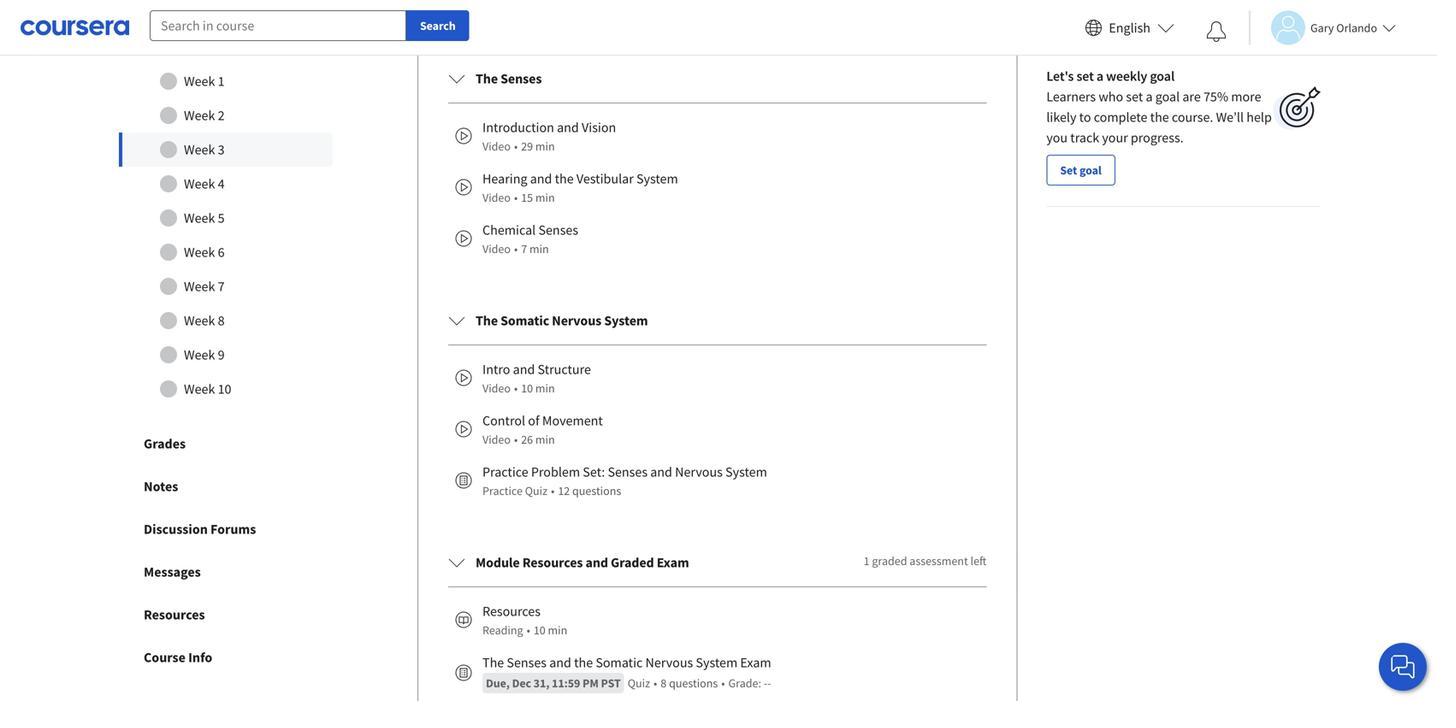 Task type: vqa. For each thing, say whether or not it's contained in the screenshot.
albanian
no



Task type: describe. For each thing, give the bounding box(es) containing it.
grades link
[[103, 423, 349, 466]]

goal inside button
[[1080, 163, 1102, 178]]

11:59
[[552, 676, 580, 691]]

0 vertical spatial 8
[[218, 312, 225, 330]]

0 horizontal spatial 7
[[218, 278, 225, 295]]

grades
[[144, 436, 186, 453]]

are
[[1183, 88, 1201, 105]]

week 2 link
[[119, 98, 333, 133]]

week for week 7
[[184, 278, 215, 295]]

and inside the senses and the somatic nervous system exam due, dec 31, 11:59 pm pst quiz • 8 questions • grade: --
[[550, 655, 571, 672]]

senses for the senses and the somatic nervous system exam due, dec 31, 11:59 pm pst quiz • 8 questions • grade: --
[[507, 655, 547, 672]]

and inside introduction and vision video • 29 min
[[557, 119, 579, 136]]

notes link
[[103, 466, 349, 508]]

problem
[[531, 464, 580, 481]]

week 5
[[184, 210, 225, 227]]

0 horizontal spatial exam
[[657, 555, 689, 572]]

course info link
[[103, 637, 349, 679]]

week 3
[[184, 141, 225, 158]]

complete
[[1094, 109, 1148, 126]]

set goal button
[[1047, 155, 1116, 186]]

week 10
[[184, 381, 231, 398]]

discussion
[[144, 521, 208, 538]]

likely
[[1047, 109, 1077, 126]]

progress.
[[1131, 129, 1184, 146]]

coursera image
[[21, 14, 129, 41]]

26
[[521, 432, 533, 448]]

the for the senses
[[476, 70, 498, 87]]

due,
[[486, 676, 510, 691]]

0 vertical spatial set
[[1077, 68, 1094, 85]]

week 4 link
[[119, 167, 333, 201]]

and inside hearing and the vestibular system video • 15 min
[[530, 170, 552, 187]]

the inside hearing and the vestibular system video • 15 min
[[555, 170, 574, 187]]

info
[[188, 650, 212, 667]]

10 inside intro and structure video • 10 min
[[521, 381, 533, 396]]

resources for resources reading • 10 min
[[483, 603, 541, 620]]

search button
[[406, 10, 469, 41]]

the inside learners who set a goal are 75% more likely to complete the course. we'll help you track your progress.
[[1151, 109, 1169, 126]]

week for week 10
[[184, 381, 215, 398]]

and left graded
[[586, 555, 608, 572]]

week 3 link
[[119, 133, 333, 167]]

english
[[1109, 19, 1151, 36]]

min inside resources reading • 10 min
[[548, 623, 568, 638]]

week 8
[[184, 312, 225, 330]]

questions inside the senses and the somatic nervous system exam due, dec 31, 11:59 pm pst quiz • 8 questions • grade: --
[[669, 676, 718, 691]]

15
[[521, 190, 533, 205]]

senses for the senses
[[501, 70, 542, 87]]

week 7 link
[[119, 270, 333, 304]]

resources link
[[103, 594, 349, 637]]

• inside control of movement video • 26 min
[[514, 432, 518, 448]]

chat with us image
[[1390, 654, 1417, 681]]

practice problem set: senses and nervous system practice quiz • 12 questions
[[483, 464, 767, 499]]

pm
[[583, 676, 599, 691]]

2 - from the left
[[768, 676, 771, 691]]

module resources and graded exam
[[476, 555, 689, 572]]

course info
[[144, 650, 212, 667]]

to
[[1080, 109, 1091, 126]]

gary orlando button
[[1249, 11, 1396, 45]]

orlando
[[1337, 20, 1378, 36]]

help
[[1247, 109, 1272, 126]]

week for week 5
[[184, 210, 215, 227]]

6
[[218, 244, 225, 261]]

of
[[528, 413, 540, 430]]

quiz inside practice problem set: senses and nervous system practice quiz • 12 questions
[[525, 484, 548, 499]]

9
[[218, 347, 225, 364]]

track
[[1071, 129, 1100, 146]]

intro
[[483, 361, 510, 378]]

vestibular
[[577, 170, 634, 187]]

3
[[218, 141, 225, 158]]

learners who set a goal are 75% more likely to complete the course. we'll help you track your progress.
[[1047, 88, 1272, 146]]

chemical senses video • 7 min
[[483, 222, 578, 257]]

reading
[[483, 623, 523, 638]]

set goal
[[1060, 163, 1102, 178]]

• left grade:
[[722, 676, 725, 691]]

0 vertical spatial a
[[1097, 68, 1104, 85]]

the senses
[[476, 70, 542, 87]]

discussion forums
[[144, 521, 256, 538]]

weekly
[[1106, 68, 1148, 85]]

let's
[[1047, 68, 1074, 85]]

set:
[[583, 464, 605, 481]]

week for week 4
[[184, 175, 215, 193]]

system inside dropdown button
[[604, 312, 648, 330]]

senses inside practice problem set: senses and nervous system practice quiz • 12 questions
[[608, 464, 648, 481]]

31,
[[534, 676, 550, 691]]

somatic inside the senses and the somatic nervous system exam due, dec 31, 11:59 pm pst quiz • 8 questions • grade: --
[[596, 655, 643, 672]]

discussion forums link
[[103, 508, 349, 551]]

the inside the senses and the somatic nervous system exam due, dec 31, 11:59 pm pst quiz • 8 questions • grade: --
[[483, 655, 504, 672]]

video for intro
[[483, 381, 511, 396]]

exam inside the senses and the somatic nervous system exam due, dec 31, 11:59 pm pst quiz • 8 questions • grade: --
[[741, 655, 772, 672]]

week 6 link
[[119, 235, 333, 270]]

system inside practice problem set: senses and nervous system practice quiz • 12 questions
[[726, 464, 767, 481]]

control of movement video • 26 min
[[483, 413, 603, 448]]

vision
[[582, 119, 616, 136]]

1 - from the left
[[764, 676, 768, 691]]

1 practice from the top
[[483, 464, 529, 481]]

help center image
[[1393, 657, 1414, 678]]

set inside learners who set a goal are 75% more likely to complete the course. we'll help you track your progress.
[[1126, 88, 1143, 105]]

set
[[1060, 163, 1078, 178]]

the senses and the somatic nervous system exam due, dec 31, 11:59 pm pst quiz • 8 questions • grade: --
[[483, 655, 772, 691]]

week 1 link
[[119, 64, 333, 98]]

notes
[[144, 478, 178, 496]]

week 1
[[184, 73, 225, 90]]

29
[[521, 139, 533, 154]]

week for week 6
[[184, 244, 215, 261]]

pst
[[601, 676, 621, 691]]

intro and structure video • 10 min
[[483, 361, 591, 396]]

4
[[218, 175, 225, 193]]

video for control
[[483, 432, 511, 448]]

the somatic nervous system button
[[435, 297, 1001, 345]]

• inside hearing and the vestibular system video • 15 min
[[514, 190, 518, 205]]

you
[[1047, 129, 1068, 146]]

control
[[483, 413, 525, 430]]

learners
[[1047, 88, 1096, 105]]

10 inside resources reading • 10 min
[[534, 623, 546, 638]]



Task type: locate. For each thing, give the bounding box(es) containing it.
2 vertical spatial nervous
[[646, 655, 693, 672]]

we'll
[[1216, 109, 1244, 126]]

let's set a weekly goal
[[1047, 68, 1175, 85]]

video for introduction
[[483, 139, 511, 154]]

the left vestibular
[[555, 170, 574, 187]]

• down chemical at the left of the page
[[514, 241, 518, 257]]

nervous for and
[[675, 464, 723, 481]]

messages link
[[103, 551, 349, 594]]

questions inside practice problem set: senses and nervous system practice quiz • 12 questions
[[572, 484, 621, 499]]

gary
[[1311, 20, 1334, 36]]

week for week 1
[[184, 73, 215, 90]]

week left 5 at left top
[[184, 210, 215, 227]]

0 vertical spatial questions
[[572, 484, 621, 499]]

senses right set:
[[608, 464, 648, 481]]

0 horizontal spatial a
[[1097, 68, 1104, 85]]

0 vertical spatial 7
[[521, 241, 527, 257]]

senses inside chemical senses video • 7 min
[[539, 222, 578, 239]]

2 vertical spatial the
[[574, 655, 593, 672]]

the
[[476, 70, 498, 87], [476, 312, 498, 330], [483, 655, 504, 672]]

week 2
[[184, 107, 225, 124]]

• inside intro and structure video • 10 min
[[514, 381, 518, 396]]

video inside intro and structure video • 10 min
[[483, 381, 511, 396]]

min inside intro and structure video • 10 min
[[536, 381, 555, 396]]

1 vertical spatial goal
[[1156, 88, 1180, 105]]

• left 29
[[514, 139, 518, 154]]

week down week 7
[[184, 312, 215, 330]]

your
[[1102, 129, 1128, 146]]

1 vertical spatial a
[[1146, 88, 1153, 105]]

system inside the senses and the somatic nervous system exam due, dec 31, 11:59 pm pst quiz • 8 questions • grade: --
[[696, 655, 738, 672]]

week 8 link
[[119, 304, 333, 338]]

1 graded assessment left
[[864, 554, 987, 569]]

senses
[[501, 70, 542, 87], [539, 222, 578, 239], [608, 464, 648, 481], [507, 655, 547, 672]]

3 video from the top
[[483, 241, 511, 257]]

week 6
[[184, 244, 225, 261]]

set down weekly
[[1126, 88, 1143, 105]]

senses for chemical senses video • 7 min
[[539, 222, 578, 239]]

exam
[[657, 555, 689, 572], [741, 655, 772, 672]]

week for week 3
[[184, 141, 215, 158]]

week left 6
[[184, 244, 215, 261]]

min inside control of movement video • 26 min
[[536, 432, 555, 448]]

video inside chemical senses video • 7 min
[[483, 241, 511, 257]]

0 vertical spatial the
[[476, 70, 498, 87]]

10 inside 'link'
[[218, 381, 231, 398]]

2
[[218, 107, 225, 124]]

-
[[764, 676, 768, 691], [768, 676, 771, 691]]

week left "3"
[[184, 141, 215, 158]]

and inside intro and structure video • 10 min
[[513, 361, 535, 378]]

week 7
[[184, 278, 225, 295]]

1 vertical spatial 1
[[864, 554, 870, 569]]

8 inside the senses and the somatic nervous system exam due, dec 31, 11:59 pm pst quiz • 8 questions • grade: --
[[661, 676, 667, 691]]

the up "intro"
[[476, 312, 498, 330]]

questions
[[572, 484, 621, 499], [669, 676, 718, 691]]

min up 11:59
[[548, 623, 568, 638]]

1
[[218, 73, 225, 90], [864, 554, 870, 569]]

goal right weekly
[[1150, 68, 1175, 85]]

and left vision
[[557, 119, 579, 136]]

week for week 9
[[184, 347, 215, 364]]

goal left 'are'
[[1156, 88, 1180, 105]]

graded
[[611, 555, 654, 572]]

min right 29
[[536, 139, 555, 154]]

the inside the senses and the somatic nervous system exam due, dec 31, 11:59 pm pst quiz • 8 questions • grade: --
[[574, 655, 593, 672]]

goal for a
[[1156, 88, 1180, 105]]

quiz right pst
[[628, 676, 650, 691]]

4 video from the top
[[483, 381, 511, 396]]

week inside 'link'
[[184, 381, 215, 398]]

questions left grade:
[[669, 676, 718, 691]]

week for week 8
[[184, 312, 215, 330]]

1 vertical spatial exam
[[741, 655, 772, 672]]

video down control
[[483, 432, 511, 448]]

min inside introduction and vision video • 29 min
[[536, 139, 555, 154]]

2 vertical spatial goal
[[1080, 163, 1102, 178]]

0 horizontal spatial somatic
[[501, 312, 549, 330]]

2 week from the top
[[184, 107, 215, 124]]

2 video from the top
[[483, 190, 511, 205]]

1 horizontal spatial questions
[[669, 676, 718, 691]]

resources
[[523, 555, 583, 572], [483, 603, 541, 620], [144, 607, 205, 624]]

week left 4
[[184, 175, 215, 193]]

0 horizontal spatial quiz
[[525, 484, 548, 499]]

week 10 link
[[119, 372, 333, 407]]

1 horizontal spatial 8
[[661, 676, 667, 691]]

10 up the of
[[521, 381, 533, 396]]

min down chemical at the left of the page
[[530, 241, 549, 257]]

10 right reading
[[534, 623, 546, 638]]

gary orlando
[[1311, 20, 1378, 36]]

1 horizontal spatial exam
[[741, 655, 772, 672]]

a inside learners who set a goal are 75% more likely to complete the course. we'll help you track your progress.
[[1146, 88, 1153, 105]]

0 horizontal spatial 8
[[218, 312, 225, 330]]

75%
[[1204, 88, 1229, 105]]

senses inside the senses and the somatic nervous system exam due, dec 31, 11:59 pm pst quiz • 8 questions • grade: --
[[507, 655, 547, 672]]

senses down hearing and the vestibular system video • 15 min at top left
[[539, 222, 578, 239]]

• left 26
[[514, 432, 518, 448]]

10 week from the top
[[184, 381, 215, 398]]

5 video from the top
[[483, 432, 511, 448]]

week 9 link
[[119, 338, 333, 372]]

questions down set:
[[572, 484, 621, 499]]

and right set:
[[650, 464, 672, 481]]

6 week from the top
[[184, 244, 215, 261]]

week down week 9
[[184, 381, 215, 398]]

week 5 link
[[119, 201, 333, 235]]

2 horizontal spatial the
[[1151, 109, 1169, 126]]

video down introduction
[[483, 139, 511, 154]]

nervous inside practice problem set: senses and nervous system practice quiz • 12 questions
[[675, 464, 723, 481]]

video inside introduction and vision video • 29 min
[[483, 139, 511, 154]]

nervous inside the senses and the somatic nervous system exam due, dec 31, 11:59 pm pst quiz • 8 questions • grade: --
[[646, 655, 693, 672]]

week for week 2
[[184, 107, 215, 124]]

0 vertical spatial somatic
[[501, 312, 549, 330]]

2 practice from the top
[[483, 484, 523, 499]]

1 video from the top
[[483, 139, 511, 154]]

graded
[[872, 554, 907, 569]]

senses up dec
[[507, 655, 547, 672]]

week up week 2
[[184, 73, 215, 90]]

system inside hearing and the vestibular system video • 15 min
[[637, 170, 678, 187]]

a down weekly
[[1146, 88, 1153, 105]]

grade:
[[729, 676, 762, 691]]

0 vertical spatial quiz
[[525, 484, 548, 499]]

goal
[[1150, 68, 1175, 85], [1156, 88, 1180, 105], [1080, 163, 1102, 178]]

• right pst
[[654, 676, 657, 691]]

0 horizontal spatial 1
[[218, 73, 225, 90]]

left
[[971, 554, 987, 569]]

1 vertical spatial set
[[1126, 88, 1143, 105]]

the up pm
[[574, 655, 593, 672]]

week 4
[[184, 175, 225, 193]]

who
[[1099, 88, 1124, 105]]

0 vertical spatial nervous
[[552, 312, 602, 330]]

the up introduction
[[476, 70, 498, 87]]

resources down 'messages'
[[144, 607, 205, 624]]

0 horizontal spatial questions
[[572, 484, 621, 499]]

0 vertical spatial the
[[1151, 109, 1169, 126]]

nervous inside dropdown button
[[552, 312, 602, 330]]

assessment
[[910, 554, 968, 569]]

1 vertical spatial 8
[[661, 676, 667, 691]]

1 horizontal spatial 7
[[521, 241, 527, 257]]

1 horizontal spatial quiz
[[628, 676, 650, 691]]

hearing and the vestibular system video • 15 min
[[483, 170, 678, 205]]

0 vertical spatial goal
[[1150, 68, 1175, 85]]

min right 15
[[536, 190, 555, 205]]

• left 15
[[514, 190, 518, 205]]

show notifications image
[[1206, 21, 1227, 42]]

the up the due,
[[483, 655, 504, 672]]

1 horizontal spatial the
[[574, 655, 593, 672]]

introduction
[[483, 119, 554, 136]]

7 inside chemical senses video • 7 min
[[521, 241, 527, 257]]

0 horizontal spatial the
[[555, 170, 574, 187]]

7 week from the top
[[184, 278, 215, 295]]

1 vertical spatial quiz
[[628, 676, 650, 691]]

week left 2 at the left of the page
[[184, 107, 215, 124]]

1 vertical spatial nervous
[[675, 464, 723, 481]]

min right 26
[[536, 432, 555, 448]]

course.
[[1172, 109, 1214, 126]]

1 vertical spatial 7
[[218, 278, 225, 295]]

1 week from the top
[[184, 73, 215, 90]]

10 down week 9 link
[[218, 381, 231, 398]]

the somatic nervous system
[[476, 312, 648, 330]]

8 up 9
[[218, 312, 225, 330]]

0 vertical spatial exam
[[657, 555, 689, 572]]

10
[[218, 381, 231, 398], [521, 381, 533, 396], [534, 623, 546, 638]]

1 vertical spatial questions
[[669, 676, 718, 691]]

the for the somatic nervous system
[[476, 312, 498, 330]]

video inside hearing and the vestibular system video • 15 min
[[483, 190, 511, 205]]

goal right set
[[1080, 163, 1102, 178]]

week up week 8
[[184, 278, 215, 295]]

week 9
[[184, 347, 225, 364]]

1 vertical spatial the
[[476, 312, 498, 330]]

1 up 2 at the left of the page
[[218, 73, 225, 90]]

resources reading • 10 min
[[483, 603, 568, 638]]

goal inside learners who set a goal are 75% more likely to complete the course. we'll help you track your progress.
[[1156, 88, 1180, 105]]

5 week from the top
[[184, 210, 215, 227]]

video inside control of movement video • 26 min
[[483, 432, 511, 448]]

min inside hearing and the vestibular system video • 15 min
[[536, 190, 555, 205]]

and inside practice problem set: senses and nervous system practice quiz • 12 questions
[[650, 464, 672, 481]]

quiz down problem
[[525, 484, 548, 499]]

• up control
[[514, 381, 518, 396]]

4 week from the top
[[184, 175, 215, 193]]

video down "intro"
[[483, 381, 511, 396]]

• inside resources reading • 10 min
[[527, 623, 530, 638]]

forums
[[211, 521, 256, 538]]

1 horizontal spatial 1
[[864, 554, 870, 569]]

video down chemical at the left of the page
[[483, 241, 511, 257]]

1 horizontal spatial set
[[1126, 88, 1143, 105]]

structure
[[538, 361, 591, 378]]

messages
[[144, 564, 201, 581]]

• left "12" at the bottom
[[551, 484, 555, 499]]

video down hearing
[[483, 190, 511, 205]]

more
[[1232, 88, 1262, 105]]

a up who
[[1097, 68, 1104, 85]]

0 vertical spatial practice
[[483, 464, 529, 481]]

7 down chemical at the left of the page
[[521, 241, 527, 257]]

module
[[476, 555, 520, 572]]

8 right pst
[[661, 676, 667, 691]]

and up 11:59
[[550, 655, 571, 672]]

and right "intro"
[[513, 361, 535, 378]]

the senses button
[[435, 55, 1001, 103]]

resources inside resources reading • 10 min
[[483, 603, 541, 620]]

• inside chemical senses video • 7 min
[[514, 241, 518, 257]]

min down structure
[[536, 381, 555, 396]]

somatic inside dropdown button
[[501, 312, 549, 330]]

• right reading
[[527, 623, 530, 638]]

english button
[[1078, 0, 1182, 56]]

resources right module
[[523, 555, 583, 572]]

week
[[184, 73, 215, 90], [184, 107, 215, 124], [184, 141, 215, 158], [184, 175, 215, 193], [184, 210, 215, 227], [184, 244, 215, 261], [184, 278, 215, 295], [184, 312, 215, 330], [184, 347, 215, 364], [184, 381, 215, 398]]

exam right graded
[[657, 555, 689, 572]]

1 horizontal spatial somatic
[[596, 655, 643, 672]]

8 week from the top
[[184, 312, 215, 330]]

chemical
[[483, 222, 536, 239]]

0 horizontal spatial set
[[1077, 68, 1094, 85]]

the up progress.
[[1151, 109, 1169, 126]]

resources for resources
[[144, 607, 205, 624]]

dec
[[512, 676, 531, 691]]

2 vertical spatial the
[[483, 655, 504, 672]]

nervous
[[552, 312, 602, 330], [675, 464, 723, 481], [646, 655, 693, 672]]

goal for weekly
[[1150, 68, 1175, 85]]

9 week from the top
[[184, 347, 215, 364]]

5
[[218, 210, 225, 227]]

1 vertical spatial somatic
[[596, 655, 643, 672]]

somatic up "intro"
[[501, 312, 549, 330]]

• inside practice problem set: senses and nervous system practice quiz • 12 questions
[[551, 484, 555, 499]]

min
[[536, 139, 555, 154], [536, 190, 555, 205], [530, 241, 549, 257], [536, 381, 555, 396], [536, 432, 555, 448], [548, 623, 568, 638]]

1 vertical spatial the
[[555, 170, 574, 187]]

0 vertical spatial 1
[[218, 73, 225, 90]]

set up learners
[[1077, 68, 1094, 85]]

the
[[1151, 109, 1169, 126], [555, 170, 574, 187], [574, 655, 593, 672]]

7 down 6
[[218, 278, 225, 295]]

8
[[218, 312, 225, 330], [661, 676, 667, 691]]

3 week from the top
[[184, 141, 215, 158]]

exam up grade:
[[741, 655, 772, 672]]

and up 15
[[530, 170, 552, 187]]

week left 9
[[184, 347, 215, 364]]

somatic
[[501, 312, 549, 330], [596, 655, 643, 672]]

senses up introduction
[[501, 70, 542, 87]]

senses inside dropdown button
[[501, 70, 542, 87]]

1 horizontal spatial a
[[1146, 88, 1153, 105]]

min inside chemical senses video • 7 min
[[530, 241, 549, 257]]

quiz inside the senses and the somatic nervous system exam due, dec 31, 11:59 pm pst quiz • 8 questions • grade: --
[[628, 676, 650, 691]]

set
[[1077, 68, 1094, 85], [1126, 88, 1143, 105]]

Search in course text field
[[150, 10, 406, 41]]

nervous for somatic
[[646, 655, 693, 672]]

resources up reading
[[483, 603, 541, 620]]

1 vertical spatial practice
[[483, 484, 523, 499]]

search
[[420, 18, 456, 33]]

somatic up pst
[[596, 655, 643, 672]]

1 left graded
[[864, 554, 870, 569]]

12
[[558, 484, 570, 499]]

7
[[521, 241, 527, 257], [218, 278, 225, 295]]

• inside introduction and vision video • 29 min
[[514, 139, 518, 154]]



